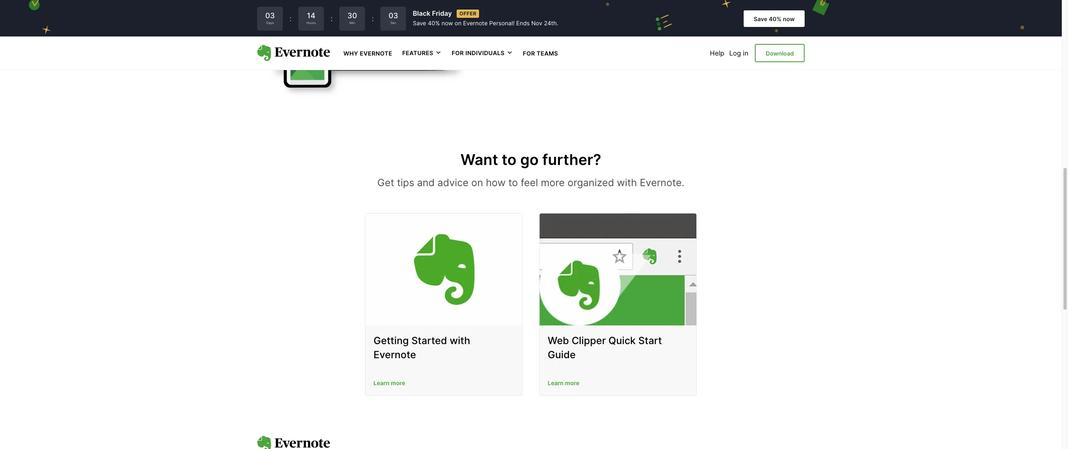 Task type: vqa. For each thing, say whether or not it's contained in the screenshot.
"Want To Go Further?"
yes



Task type: describe. For each thing, give the bounding box(es) containing it.
productive
[[665, 5, 716, 17]]

get tips and advice on how to feel more organized with evernote.
[[378, 177, 685, 189]]

24th.
[[544, 20, 559, 27]]

for teams link
[[523, 49, 559, 57]]

3 : from the left
[[372, 14, 374, 23]]

teams
[[537, 50, 559, 57]]

save 40% now on evernote personal! ends nov 24th.
[[413, 20, 559, 27]]

further?
[[543, 151, 602, 169]]

started
[[412, 335, 448, 347]]

log in link
[[730, 49, 749, 57]]

want to go further?
[[461, 151, 602, 169]]

works
[[618, 0, 646, 3]]

web
[[548, 335, 570, 347]]

on inside evernote works on all your devices, so you can stay organized and productive wherever you go.
[[649, 0, 660, 3]]

2 : from the left
[[331, 14, 333, 23]]

ends
[[517, 20, 530, 27]]

learn more for web clipper quick start guide
[[548, 380, 580, 387]]

1 vertical spatial you
[[765, 5, 782, 17]]

how
[[486, 177, 506, 189]]

more for web clipper quick start guide
[[566, 380, 580, 387]]

now for save 40% now on evernote personal! ends nov 24th.
[[442, 20, 453, 27]]

for for for individuals
[[452, 49, 464, 57]]

log
[[730, 49, 742, 57]]

nov
[[532, 20, 543, 27]]

1 horizontal spatial on
[[472, 177, 483, 189]]

individuals
[[466, 49, 505, 57]]

all
[[663, 0, 674, 3]]

blog image image
[[366, 214, 523, 326]]

1 : from the left
[[290, 14, 292, 23]]

evernote right why
[[360, 50, 393, 57]]

40% for save 40% now on evernote personal! ends nov 24th.
[[428, 20, 440, 27]]

40% for save 40% now
[[769, 15, 782, 22]]

min
[[350, 21, 355, 25]]

why evernote
[[344, 50, 393, 57]]

0 horizontal spatial on
[[455, 20, 462, 27]]

1 vertical spatial to
[[509, 177, 518, 189]]

devices,
[[700, 0, 739, 3]]

stay
[[573, 5, 593, 17]]

getting started with evernote
[[374, 335, 471, 361]]

organized inside evernote works on all your devices, so you can stay organized and productive wherever you go.
[[595, 5, 642, 17]]

advice
[[438, 177, 469, 189]]

and inside evernote works on all your devices, so you can stay organized and productive wherever you go.
[[645, 5, 662, 17]]

go
[[521, 151, 539, 169]]

sec
[[391, 21, 397, 25]]

why evernote link
[[344, 49, 393, 57]]

14 hours
[[307, 11, 316, 25]]

start
[[639, 335, 663, 347]]

tips
[[397, 177, 415, 189]]

0 vertical spatial to
[[502, 151, 517, 169]]

clipper
[[572, 335, 607, 347]]

30 min
[[348, 11, 357, 25]]

hours
[[307, 21, 316, 25]]

30
[[348, 11, 357, 20]]

0 vertical spatial you
[[756, 0, 773, 3]]

03 for 03 days
[[265, 11, 275, 20]]

get
[[378, 177, 395, 189]]

why
[[344, 50, 359, 57]]

days
[[266, 21, 274, 25]]

features button
[[403, 49, 442, 57]]

save 40% now
[[754, 15, 795, 22]]

learn more for getting started with evernote
[[374, 380, 406, 387]]

2 evernote logo image from the top
[[257, 436, 330, 450]]



Task type: locate. For each thing, give the bounding box(es) containing it.
0 vertical spatial with
[[617, 177, 637, 189]]

0 horizontal spatial 40%
[[428, 20, 440, 27]]

03 up days
[[265, 11, 275, 20]]

blog image image
[[540, 214, 697, 326]]

web clipper quick start guide
[[548, 335, 663, 361]]

0 horizontal spatial now
[[442, 20, 453, 27]]

0 horizontal spatial 03
[[265, 11, 275, 20]]

40% down black friday on the left of the page
[[428, 20, 440, 27]]

you right the so
[[756, 0, 773, 3]]

features
[[403, 49, 434, 57]]

for left teams
[[523, 50, 535, 57]]

1 learn from the left
[[374, 380, 390, 387]]

0 horizontal spatial and
[[417, 177, 435, 189]]

your
[[676, 0, 697, 3]]

:
[[290, 14, 292, 23], [331, 14, 333, 23], [372, 14, 374, 23]]

1 horizontal spatial learn
[[548, 380, 564, 387]]

with
[[617, 177, 637, 189], [450, 335, 471, 347]]

2 horizontal spatial more
[[566, 380, 580, 387]]

1 horizontal spatial now
[[783, 15, 795, 22]]

learn for web clipper quick start guide
[[548, 380, 564, 387]]

evernote down offer
[[464, 20, 488, 27]]

save 40% now link
[[744, 10, 805, 27]]

help
[[711, 49, 725, 57]]

evernote up stay
[[573, 0, 615, 3]]

1 vertical spatial with
[[450, 335, 471, 347]]

personal!
[[490, 20, 515, 27]]

2 learn more from the left
[[548, 380, 580, 387]]

: left 30 min
[[331, 14, 333, 23]]

save for save 40% now on evernote personal! ends nov 24th.
[[413, 20, 427, 27]]

0 horizontal spatial learn
[[374, 380, 390, 387]]

0 horizontal spatial learn more
[[374, 380, 406, 387]]

for for for teams
[[523, 50, 535, 57]]

0 horizontal spatial more
[[391, 380, 406, 387]]

and right tips
[[417, 177, 435, 189]]

evernote inside evernote works on all your devices, so you can stay organized and productive wherever you go.
[[573, 0, 615, 3]]

1 horizontal spatial :
[[331, 14, 333, 23]]

learn more
[[374, 380, 406, 387], [548, 380, 580, 387]]

0 horizontal spatial with
[[450, 335, 471, 347]]

learn for getting started with evernote
[[374, 380, 390, 387]]

and down works
[[645, 5, 662, 17]]

03 for 03 sec
[[389, 11, 398, 20]]

log in
[[730, 49, 749, 57]]

now down friday
[[442, 20, 453, 27]]

for individuals
[[452, 49, 505, 57]]

40%
[[769, 15, 782, 22], [428, 20, 440, 27]]

1 03 from the left
[[265, 11, 275, 20]]

evernote
[[573, 0, 615, 3], [464, 20, 488, 27], [360, 50, 393, 57], [374, 349, 417, 361]]

for
[[452, 49, 464, 57], [523, 50, 535, 57]]

1 vertical spatial on
[[455, 20, 462, 27]]

to
[[502, 151, 517, 169], [509, 177, 518, 189]]

1 horizontal spatial learn more
[[548, 380, 580, 387]]

1 horizontal spatial with
[[617, 177, 637, 189]]

want
[[461, 151, 499, 169]]

40% left go.
[[769, 15, 782, 22]]

download link
[[756, 44, 805, 62]]

1 horizontal spatial 03
[[389, 11, 398, 20]]

feel
[[521, 177, 538, 189]]

now for save 40% now
[[783, 15, 795, 22]]

on
[[649, 0, 660, 3], [455, 20, 462, 27], [472, 177, 483, 189]]

2 vertical spatial on
[[472, 177, 483, 189]]

can
[[776, 0, 793, 3]]

1 horizontal spatial save
[[754, 15, 768, 22]]

1 horizontal spatial more
[[541, 177, 565, 189]]

help link
[[711, 49, 725, 57]]

to left go on the top
[[502, 151, 517, 169]]

for teams
[[523, 50, 559, 57]]

1 learn more from the left
[[374, 380, 406, 387]]

evernote down getting
[[374, 349, 417, 361]]

1 vertical spatial organized
[[568, 177, 615, 189]]

evernote logo image
[[257, 45, 330, 61], [257, 436, 330, 450]]

1 horizontal spatial 40%
[[769, 15, 782, 22]]

0 vertical spatial organized
[[595, 5, 642, 17]]

now down can
[[783, 15, 795, 22]]

evernote multiple platform illustration image
[[257, 0, 473, 97]]

evernote works on all your devices, so you can stay organized and productive wherever you go.
[[573, 0, 800, 17]]

getting
[[374, 335, 409, 347]]

14
[[307, 11, 316, 20]]

0 horizontal spatial :
[[290, 14, 292, 23]]

1 horizontal spatial for
[[523, 50, 535, 57]]

now
[[783, 15, 795, 22], [442, 20, 453, 27]]

for inside "link"
[[523, 50, 535, 57]]

you down can
[[765, 5, 782, 17]]

0 vertical spatial evernote logo image
[[257, 45, 330, 61]]

with right started
[[450, 335, 471, 347]]

: left 03 sec
[[372, 14, 374, 23]]

for inside button
[[452, 49, 464, 57]]

more for getting started with evernote
[[391, 380, 406, 387]]

quick
[[609, 335, 636, 347]]

so
[[742, 0, 753, 3]]

03 up the "sec"
[[389, 11, 398, 20]]

save for save 40% now
[[754, 15, 768, 22]]

to left feel
[[509, 177, 518, 189]]

black
[[413, 9, 431, 18]]

03 sec
[[389, 11, 398, 25]]

2 horizontal spatial on
[[649, 0, 660, 3]]

and
[[645, 5, 662, 17], [417, 177, 435, 189]]

with left evernote. in the top of the page
[[617, 177, 637, 189]]

2 horizontal spatial :
[[372, 14, 374, 23]]

you
[[756, 0, 773, 3], [765, 5, 782, 17]]

black friday
[[413, 9, 452, 18]]

for individuals button
[[452, 49, 513, 57]]

download
[[766, 50, 795, 57]]

offer
[[460, 10, 477, 17]]

organized down works
[[595, 5, 642, 17]]

wherever
[[718, 5, 762, 17]]

2 03 from the left
[[389, 11, 398, 20]]

save
[[754, 15, 768, 22], [413, 20, 427, 27]]

friday
[[432, 9, 452, 18]]

: left 14 hours
[[290, 14, 292, 23]]

evernote.
[[640, 177, 685, 189]]

03
[[265, 11, 275, 20], [389, 11, 398, 20]]

0 horizontal spatial save
[[413, 20, 427, 27]]

organized down further?
[[568, 177, 615, 189]]

1 horizontal spatial and
[[645, 5, 662, 17]]

learn
[[374, 380, 390, 387], [548, 380, 564, 387]]

for left individuals
[[452, 49, 464, 57]]

on left how
[[472, 177, 483, 189]]

on left 'all'
[[649, 0, 660, 3]]

0 vertical spatial and
[[645, 5, 662, 17]]

2 learn from the left
[[548, 380, 564, 387]]

go.
[[785, 5, 800, 17]]

1 vertical spatial and
[[417, 177, 435, 189]]

evernote inside getting started with evernote
[[374, 349, 417, 361]]

guide
[[548, 349, 576, 361]]

0 vertical spatial on
[[649, 0, 660, 3]]

in
[[744, 49, 749, 57]]

more
[[541, 177, 565, 189], [391, 380, 406, 387], [566, 380, 580, 387]]

on down offer
[[455, 20, 462, 27]]

with inside getting started with evernote
[[450, 335, 471, 347]]

1 vertical spatial evernote logo image
[[257, 436, 330, 450]]

1 evernote logo image from the top
[[257, 45, 330, 61]]

03 days
[[265, 11, 275, 25]]

organized
[[595, 5, 642, 17], [568, 177, 615, 189]]

0 horizontal spatial for
[[452, 49, 464, 57]]



